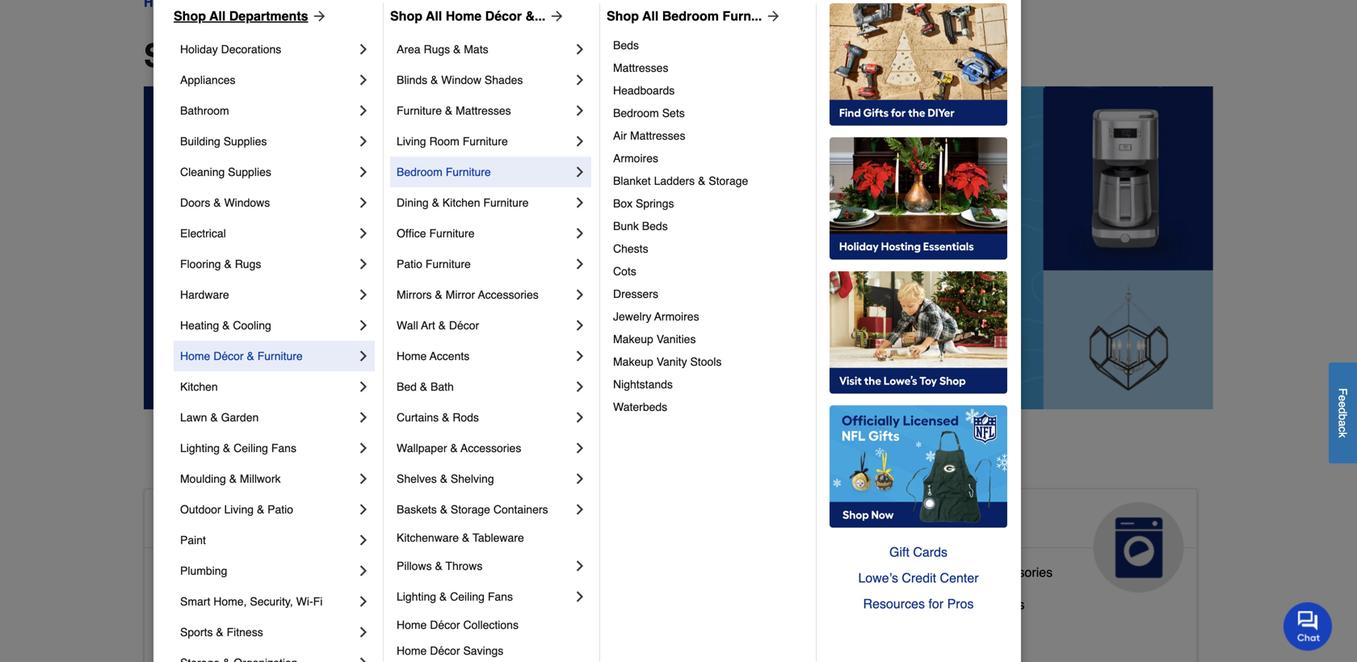 Task type: describe. For each thing, give the bounding box(es) containing it.
chevron right image for mirrors & mirror accessories link
[[572, 287, 588, 303]]

1 vertical spatial patio
[[268, 503, 293, 516]]

wallpaper & accessories link
[[397, 433, 572, 464]]

& right bed
[[420, 381, 428, 394]]

heating
[[180, 319, 219, 332]]

& left mats
[[453, 43, 461, 56]]

bedroom sets link
[[613, 102, 805, 124]]

& right houses,
[[628, 623, 637, 638]]

chevron right image for shelves & shelving 'link'
[[572, 471, 588, 487]]

bunk
[[613, 220, 639, 233]]

bedroom up beds link
[[662, 8, 719, 23]]

living room furniture link
[[397, 126, 572, 157]]

chevron right image for hardware
[[356, 287, 372, 303]]

furn...
[[723, 8, 762, 23]]

area rugs & mats link
[[397, 34, 572, 65]]

& inside 'link'
[[440, 473, 448, 486]]

accessible bedroom link
[[158, 594, 275, 626]]

shelves
[[397, 473, 437, 486]]

paint
[[180, 534, 206, 547]]

décor for home décor savings
[[430, 645, 460, 658]]

furniture inside 'link'
[[258, 350, 303, 363]]

bed & bath link
[[397, 372, 572, 402]]

plumbing link
[[180, 556, 356, 587]]

accessible for accessible bathroom
[[158, 565, 219, 580]]

bath
[[431, 381, 454, 394]]

décor for home décor & furniture
[[214, 350, 244, 363]]

pet beds, houses, & furniture
[[518, 623, 692, 638]]

& right dining
[[432, 196, 440, 209]]

headboards
[[613, 84, 675, 97]]

entry
[[223, 630, 253, 645]]

shelves & shelving
[[397, 473, 494, 486]]

shop for shop all home décor &...
[[390, 8, 423, 23]]

all for bedroom
[[643, 8, 659, 23]]

all down shop all departments link
[[233, 37, 274, 74]]

doors
[[180, 196, 210, 209]]

home,
[[214, 596, 247, 609]]

1 vertical spatial appliances
[[878, 509, 998, 535]]

box
[[613, 197, 633, 210]]

wallpaper & accessories
[[397, 442, 522, 455]]

1 horizontal spatial beds
[[642, 220, 668, 233]]

cards
[[913, 545, 948, 560]]

0 vertical spatial beds
[[613, 39, 639, 52]]

& up moulding & millwork
[[223, 442, 231, 455]]

savings
[[463, 645, 504, 658]]

chevron right image for bedroom furniture
[[572, 164, 588, 180]]

patio inside "link"
[[397, 258, 423, 271]]

home décor collections link
[[397, 613, 588, 638]]

accessible for accessible entry & home
[[158, 630, 219, 645]]

2 e from the top
[[1337, 402, 1350, 408]]

makeup for makeup vanity stools
[[613, 356, 654, 369]]

bedroom inside "link"
[[613, 107, 659, 120]]

chevron right image for blinds & window shades
[[572, 72, 588, 88]]

1 vertical spatial mattresses
[[456, 104, 511, 117]]

heating & cooling link
[[180, 310, 356, 341]]

lighting & ceiling fans for lighting & ceiling fans link to the right
[[397, 591, 513, 604]]

chevron right image for wall art & décor
[[572, 318, 588, 334]]

& right lawn
[[210, 411, 218, 424]]

& inside 'link'
[[247, 350, 254, 363]]

1 vertical spatial fans
[[488, 591, 513, 604]]

chat invite button image
[[1284, 602, 1333, 651]]

lighting for lighting & ceiling fans link to the top
[[180, 442, 220, 455]]

& right the 'flooring'
[[224, 258, 232, 271]]

& left mirror
[[435, 289, 443, 301]]

appliance
[[878, 565, 935, 580]]

area
[[397, 43, 421, 56]]

outdoor living & patio
[[180, 503, 293, 516]]

bedroom sets
[[613, 107, 685, 120]]

home inside shop all home décor &... "link"
[[446, 8, 482, 23]]

visit the lowe's toy shop. image
[[830, 272, 1008, 394]]

bedroom up dining
[[397, 166, 443, 179]]

pillows & throws link
[[397, 551, 572, 582]]

chevron right image for flooring & rugs
[[356, 256, 372, 272]]

bedroom up fitness
[[223, 598, 275, 613]]

springs
[[636, 197, 674, 210]]

rods
[[453, 411, 479, 424]]

all for departments
[[209, 8, 226, 23]]

chevron right image for 'lawn & garden' "link" at the left bottom
[[356, 410, 372, 426]]

lawn & garden
[[180, 411, 259, 424]]

pet beds, houses, & furniture link
[[518, 620, 692, 652]]

shop all bedroom furn...
[[607, 8, 762, 23]]

1 vertical spatial armoires
[[655, 310, 700, 323]]

chevron right image for curtains & rods
[[572, 410, 588, 426]]

wall art & décor link
[[397, 310, 572, 341]]

& right baskets
[[440, 503, 448, 516]]

kitchen link
[[180, 372, 356, 402]]

bathroom link
[[180, 95, 356, 126]]

1 vertical spatial accessories
[[461, 442, 522, 455]]

ceiling for lighting & ceiling fans link to the top
[[234, 442, 268, 455]]

office furniture
[[397, 227, 475, 240]]

animal & pet care
[[518, 509, 657, 561]]

bunk beds
[[613, 220, 668, 233]]

vanity
[[657, 356, 687, 369]]

& down accessible bedroom link
[[216, 626, 224, 639]]

pillows & throws
[[397, 560, 483, 573]]

home décor savings link
[[397, 638, 588, 663]]

furniture right houses,
[[641, 623, 692, 638]]

air mattresses
[[613, 129, 686, 142]]

departments for shop all departments
[[229, 8, 308, 23]]

appliances image
[[1094, 503, 1185, 593]]

0 vertical spatial appliances link
[[180, 65, 356, 95]]

room
[[430, 135, 460, 148]]

décor down the mirrors & mirror accessories
[[449, 319, 479, 332]]

chevron right image for moulding & millwork
[[356, 471, 372, 487]]

home décor savings
[[397, 645, 504, 658]]

shop for shop all bedroom furn...
[[607, 8, 639, 23]]

home inside "home décor savings" link
[[397, 645, 427, 658]]

& up the throws
[[462, 532, 470, 545]]

patio furniture link
[[397, 249, 572, 280]]

cleaning supplies link
[[180, 157, 356, 187]]

accessories for mirrors & mirror accessories
[[478, 289, 539, 301]]

0 vertical spatial bathroom
[[180, 104, 229, 117]]

chevron right image for bathroom
[[356, 103, 372, 119]]

outdoor
[[180, 503, 221, 516]]

cots link
[[613, 260, 805, 283]]

office furniture link
[[397, 218, 572, 249]]

blanket
[[613, 175, 651, 187]]

supplies for cleaning supplies
[[228, 166, 271, 179]]

box springs
[[613, 197, 674, 210]]

accessible bedroom
[[158, 598, 275, 613]]

bed & bath
[[397, 381, 454, 394]]

chevron right image for "electrical" link
[[356, 225, 372, 242]]

accessible for accessible bedroom
[[158, 598, 219, 613]]

makeup vanity stools
[[613, 356, 722, 369]]

pillows
[[397, 560, 432, 573]]

f
[[1337, 389, 1350, 395]]

center
[[940, 571, 979, 586]]

& right doors
[[214, 196, 221, 209]]

air mattresses link
[[613, 124, 805, 147]]

furniture & mattresses link
[[397, 95, 572, 126]]

& up the living room furniture
[[445, 104, 453, 117]]

smart home, security, wi-fi link
[[180, 587, 356, 617]]

cots
[[613, 265, 637, 278]]

office
[[397, 227, 426, 240]]

1 e from the top
[[1337, 395, 1350, 402]]

furniture up dining & kitchen furniture
[[446, 166, 491, 179]]

2 vertical spatial mattresses
[[630, 129, 686, 142]]

departments for shop all departments
[[283, 37, 480, 74]]

flooring
[[180, 258, 221, 271]]

ladders
[[654, 175, 695, 187]]

flooring & rugs
[[180, 258, 261, 271]]

outdoor living & patio link
[[180, 495, 356, 525]]

mats
[[464, 43, 489, 56]]

resources for pros link
[[830, 592, 1008, 617]]

tableware
[[473, 532, 524, 545]]

kitchenware & tableware link
[[397, 525, 588, 551]]

supplies for building supplies
[[224, 135, 267, 148]]

pros
[[948, 597, 974, 612]]

flooring & rugs link
[[180, 249, 356, 280]]

& right entry
[[257, 630, 265, 645]]

armoires inside 'link'
[[613, 152, 659, 165]]

0 vertical spatial mattresses
[[613, 61, 669, 74]]

d
[[1337, 408, 1350, 414]]

livestock
[[518, 591, 572, 606]]

chevron right image for pillows & throws link
[[572, 558, 588, 575]]

chevron right image for area rugs & mats
[[572, 41, 588, 57]]

ceiling for lighting & ceiling fans link to the right
[[450, 591, 485, 604]]

holiday
[[180, 43, 218, 56]]

millwork
[[240, 473, 281, 486]]

furniture down dining & kitchen furniture
[[429, 227, 475, 240]]

chests
[[613, 242, 649, 255]]

accessible for accessible home
[[158, 509, 276, 535]]

dining
[[397, 196, 429, 209]]

lighting & ceiling fans for lighting & ceiling fans link to the top
[[180, 442, 297, 455]]

& left pros
[[937, 598, 945, 613]]

cleaning supplies
[[180, 166, 271, 179]]

home inside home décor & furniture 'link'
[[180, 350, 210, 363]]

houses,
[[577, 623, 625, 638]]

lowe's credit center link
[[830, 566, 1008, 592]]

chevron right image for baskets & storage containers
[[572, 502, 588, 518]]

lighting for lighting & ceiling fans link to the right
[[397, 591, 436, 604]]

shop for shop all departments
[[174, 8, 206, 23]]

baskets & storage containers link
[[397, 495, 572, 525]]



Task type: locate. For each thing, give the bounding box(es) containing it.
furniture inside "link"
[[426, 258, 471, 271]]

décor down home décor collections
[[430, 645, 460, 658]]

living inside outdoor living & patio link
[[224, 503, 254, 516]]

0 horizontal spatial beds
[[613, 39, 639, 52]]

arrow right image
[[546, 8, 565, 24], [762, 8, 782, 24]]

shop up headboards
[[607, 8, 639, 23]]

armoires up blanket
[[613, 152, 659, 165]]

shop all departments link
[[174, 6, 328, 26]]

1 vertical spatial rugs
[[235, 258, 261, 271]]

living inside living room furniture link
[[397, 135, 426, 148]]

parts
[[938, 565, 968, 580]]

1 vertical spatial makeup
[[613, 356, 654, 369]]

& inside animal & pet care
[[599, 509, 616, 535]]

art
[[421, 319, 435, 332]]

shop all departments
[[144, 37, 480, 74]]

& up shelves & shelving
[[450, 442, 458, 455]]

arrow right image inside shop all home décor &... "link"
[[546, 8, 565, 24]]

1 horizontal spatial living
[[397, 135, 426, 148]]

armoires
[[613, 152, 659, 165], [655, 310, 700, 323]]

shop up holiday
[[174, 8, 206, 23]]

chillers
[[982, 598, 1025, 613]]

décor for home décor collections
[[430, 619, 460, 632]]

& left the rods
[[442, 411, 450, 424]]

sports & fitness
[[180, 626, 263, 639]]

chevron right image for dining & kitchen furniture link
[[572, 195, 588, 211]]

cooling
[[233, 319, 271, 332]]

appliances down holiday
[[180, 74, 236, 86]]

animal & pet care link
[[505, 490, 837, 593]]

furniture up 'bedroom furniture' link
[[463, 135, 508, 148]]

0 vertical spatial appliances
[[180, 74, 236, 86]]

f e e d b a c k
[[1337, 389, 1350, 438]]

mattresses down blinds & window shades link
[[456, 104, 511, 117]]

1 horizontal spatial storage
[[709, 175, 749, 187]]

0 vertical spatial lighting & ceiling fans
[[180, 442, 297, 455]]

electrical
[[180, 227, 226, 240]]

arrow right image for shop all bedroom furn...
[[762, 8, 782, 24]]

bedroom furniture
[[397, 166, 491, 179]]

moulding & millwork link
[[180, 464, 356, 495]]

fans down 'lawn & garden' "link" at the left bottom
[[271, 442, 297, 455]]

jewelry armoires
[[613, 310, 700, 323]]

shop all home décor &... link
[[390, 6, 565, 26]]

all for home
[[426, 8, 442, 23]]

& left cooling
[[222, 319, 230, 332]]

& right blinds
[[431, 74, 438, 86]]

lighting & ceiling fans up home décor collections
[[397, 591, 513, 604]]

accessible home image
[[374, 503, 464, 593]]

chevron right image for kitchen
[[356, 379, 372, 395]]

makeup vanities link
[[613, 328, 805, 351]]

0 horizontal spatial lighting & ceiling fans
[[180, 442, 297, 455]]

bedroom down headboards
[[613, 107, 659, 120]]

lighting & ceiling fans link up collections
[[397, 582, 572, 613]]

beds up headboards
[[613, 39, 639, 52]]

& right art
[[439, 319, 446, 332]]

kitchenware & tableware
[[397, 532, 524, 545]]

plumbing
[[180, 565, 227, 578]]

mirror
[[446, 289, 475, 301]]

windows
[[224, 196, 270, 209]]

ceiling up millwork
[[234, 442, 268, 455]]

décor inside "link"
[[485, 8, 522, 23]]

appliance parts & accessories link
[[878, 562, 1053, 594]]

containers
[[494, 503, 548, 516]]

& down cooling
[[247, 350, 254, 363]]

2 shop from the left
[[390, 8, 423, 23]]

security,
[[250, 596, 293, 609]]

throws
[[446, 560, 483, 573]]

departments up holiday decorations "link"
[[229, 8, 308, 23]]

home down moulding & millwork link
[[282, 509, 345, 535]]

décor down heating & cooling
[[214, 350, 244, 363]]

chevron right image for paint
[[356, 533, 372, 549]]

waterbeds
[[613, 401, 668, 414]]

3 accessible from the top
[[158, 598, 219, 613]]

find gifts for the diyer. image
[[830, 3, 1008, 126]]

nightstands
[[613, 378, 673, 391]]

baskets & storage containers
[[397, 503, 548, 516]]

1 horizontal spatial kitchen
[[443, 196, 480, 209]]

beds down springs
[[642, 220, 668, 233]]

0 vertical spatial kitchen
[[443, 196, 480, 209]]

chevron right image for home accents link at the bottom left of the page
[[572, 348, 588, 364]]

0 vertical spatial lighting
[[180, 442, 220, 455]]

makeup for makeup vanities
[[613, 333, 654, 346]]

0 vertical spatial rugs
[[424, 43, 450, 56]]

beverage
[[878, 598, 933, 613]]

arrow right image inside shop all bedroom furn... link
[[762, 8, 782, 24]]

1 vertical spatial lighting
[[397, 591, 436, 604]]

supplies up cleaning supplies
[[224, 135, 267, 148]]

jewelry
[[613, 310, 652, 323]]

collections
[[463, 619, 519, 632]]

wall art & décor
[[397, 319, 479, 332]]

furniture up office furniture link
[[484, 196, 529, 209]]

sports
[[180, 626, 213, 639]]

mattresses link
[[613, 57, 805, 79]]

chevron right image for home décor & furniture
[[356, 348, 372, 364]]

0 horizontal spatial fans
[[271, 442, 297, 455]]

& right pillows
[[435, 560, 443, 573]]

kitchen up lawn
[[180, 381, 218, 394]]

resources
[[864, 597, 925, 612]]

0 vertical spatial departments
[[229, 8, 308, 23]]

1 horizontal spatial patio
[[397, 258, 423, 271]]

chevron right image for smart home, security, wi-fi
[[356, 594, 372, 610]]

home décor & furniture link
[[180, 341, 356, 372]]

0 vertical spatial living
[[397, 135, 426, 148]]

1 horizontal spatial pet
[[622, 509, 657, 535]]

1 vertical spatial kitchen
[[180, 381, 218, 394]]

chevron right image for wallpaper & accessories
[[572, 440, 588, 457]]

0 vertical spatial patio
[[397, 258, 423, 271]]

mattresses down the bedroom sets at the top
[[630, 129, 686, 142]]

2 vertical spatial accessories
[[984, 565, 1053, 580]]

1 vertical spatial storage
[[451, 503, 491, 516]]

lighting & ceiling fans link up millwork
[[180, 433, 356, 464]]

fitness
[[227, 626, 263, 639]]

officially licensed n f l gifts. shop now. image
[[830, 406, 1008, 529]]

air
[[613, 129, 627, 142]]

chevron right image for furniture & mattresses
[[572, 103, 588, 119]]

rugs up hardware link on the left top of the page
[[235, 258, 261, 271]]

holiday hosting essentials. image
[[830, 137, 1008, 260]]

patio up the 'paint' link at the bottom left of page
[[268, 503, 293, 516]]

lighting & ceiling fans
[[180, 442, 297, 455], [397, 591, 513, 604]]

blanket ladders & storage
[[613, 175, 749, 187]]

1 vertical spatial supplies
[[228, 166, 271, 179]]

furniture down blinds
[[397, 104, 442, 117]]

living room furniture
[[397, 135, 508, 148]]

animal
[[518, 509, 593, 535]]

0 horizontal spatial kitchen
[[180, 381, 218, 394]]

0 vertical spatial ceiling
[[234, 442, 268, 455]]

2 accessible from the top
[[158, 565, 219, 580]]

fi
[[313, 596, 323, 609]]

accessible up smart
[[158, 565, 219, 580]]

0 vertical spatial pet
[[622, 509, 657, 535]]

décor inside 'link'
[[214, 350, 244, 363]]

0 vertical spatial armoires
[[613, 152, 659, 165]]

home inside home décor collections link
[[397, 619, 427, 632]]

storage down armoires 'link'
[[709, 175, 749, 187]]

credit
[[902, 571, 937, 586]]

accessible entry & home link
[[158, 626, 303, 659]]

1 horizontal spatial shop
[[390, 8, 423, 23]]

0 vertical spatial makeup
[[613, 333, 654, 346]]

1 vertical spatial lighting & ceiling fans link
[[397, 582, 572, 613]]

chevron right image for heating & cooling link at the left
[[356, 318, 372, 334]]

chevron right image for office furniture link
[[572, 225, 588, 242]]

hardware link
[[180, 280, 356, 310]]

box springs link
[[613, 192, 805, 215]]

1 vertical spatial living
[[224, 503, 254, 516]]

1 horizontal spatial rugs
[[424, 43, 450, 56]]

chevron right image for living room furniture
[[572, 133, 588, 150]]

holiday decorations link
[[180, 34, 356, 65]]

home up the home décor savings on the bottom of the page
[[397, 619, 427, 632]]

wall
[[397, 319, 418, 332]]

1 horizontal spatial ceiling
[[450, 591, 485, 604]]

chevron right image
[[572, 41, 588, 57], [572, 72, 588, 88], [356, 103, 372, 119], [572, 103, 588, 119], [356, 133, 372, 150], [572, 133, 588, 150], [572, 164, 588, 180], [356, 195, 372, 211], [356, 256, 372, 272], [572, 256, 588, 272], [356, 287, 372, 303], [572, 318, 588, 334], [356, 348, 372, 364], [356, 379, 372, 395], [572, 379, 588, 395], [572, 410, 588, 426], [572, 440, 588, 457], [356, 471, 372, 487], [572, 502, 588, 518], [356, 533, 372, 549], [356, 563, 372, 579], [356, 594, 372, 610]]

1 horizontal spatial arrow right image
[[762, 8, 782, 24]]

home down security,
[[269, 630, 303, 645]]

doors & windows
[[180, 196, 270, 209]]

lighting down pillows
[[397, 591, 436, 604]]

window
[[441, 74, 482, 86]]

ceiling up home décor collections
[[450, 591, 485, 604]]

home décor & furniture
[[180, 350, 303, 363]]

2 arrow right image from the left
[[762, 8, 782, 24]]

0 horizontal spatial appliances
[[180, 74, 236, 86]]

0 horizontal spatial arrow right image
[[546, 8, 565, 24]]

0 horizontal spatial patio
[[268, 503, 293, 516]]

kitchenware
[[397, 532, 459, 545]]

1 vertical spatial beds
[[642, 220, 668, 233]]

0 vertical spatial storage
[[709, 175, 749, 187]]

1 vertical spatial lighting & ceiling fans
[[397, 591, 513, 604]]

chests link
[[613, 238, 805, 260]]

décor left &...
[[485, 8, 522, 23]]

dressers
[[613, 288, 659, 301]]

hardware
[[180, 289, 229, 301]]

accessible home
[[158, 509, 345, 535]]

wi-
[[296, 596, 313, 609]]

chevron right image
[[356, 41, 372, 57], [356, 72, 372, 88], [356, 164, 372, 180], [572, 195, 588, 211], [356, 225, 372, 242], [572, 225, 588, 242], [572, 287, 588, 303], [356, 318, 372, 334], [572, 348, 588, 364], [356, 410, 372, 426], [356, 440, 372, 457], [572, 471, 588, 487], [356, 502, 372, 518], [572, 558, 588, 575], [572, 589, 588, 605], [356, 625, 372, 641], [356, 655, 372, 663]]

fans
[[271, 442, 297, 455], [488, 591, 513, 604]]

arrow right image for shop all home décor &...
[[546, 8, 565, 24]]

fans up home décor collections link
[[488, 591, 513, 604]]

blinds & window shades link
[[397, 65, 572, 95]]

supplies up windows
[[228, 166, 271, 179]]

shop all departments
[[174, 8, 308, 23]]

0 vertical spatial lighting & ceiling fans link
[[180, 433, 356, 464]]

lighting up moulding
[[180, 442, 220, 455]]

0 horizontal spatial lighting & ceiling fans link
[[180, 433, 356, 464]]

home down heating
[[180, 350, 210, 363]]

& right parts
[[972, 565, 981, 580]]

0 horizontal spatial appliances link
[[180, 65, 356, 95]]

& left millwork
[[229, 473, 237, 486]]

home décor collections
[[397, 619, 519, 632]]

1 horizontal spatial appliances link
[[865, 490, 1197, 593]]

enjoy savings year-round. no matter what you're shopping for, find what you need at a great price. image
[[144, 86, 1214, 410]]

accents
[[430, 350, 470, 363]]

1 vertical spatial bathroom
[[223, 565, 279, 580]]

2 horizontal spatial shop
[[607, 8, 639, 23]]

0 horizontal spatial lighting
[[180, 442, 220, 455]]

living down moulding & millwork
[[224, 503, 254, 516]]

appliances link down decorations
[[180, 65, 356, 95]]

home up mats
[[446, 8, 482, 23]]

home inside accessible entry & home "link"
[[269, 630, 303, 645]]

chevron right image for plumbing
[[356, 563, 372, 579]]

home accents
[[397, 350, 470, 363]]

accessible down smart
[[158, 630, 219, 645]]

bedroom furniture link
[[397, 157, 572, 187]]

1 vertical spatial pet
[[518, 623, 537, 638]]

décor up the home décor savings on the bottom of the page
[[430, 619, 460, 632]]

makeup down jewelry
[[613, 333, 654, 346]]

stools
[[691, 356, 722, 369]]

furniture up kitchen link
[[258, 350, 303, 363]]

1 vertical spatial appliances link
[[865, 490, 1197, 593]]

beds,
[[541, 623, 574, 638]]

nightstands link
[[613, 373, 805, 396]]

home inside 'accessible home' link
[[282, 509, 345, 535]]

3 shop from the left
[[607, 8, 639, 23]]

accessories for appliance parts & accessories
[[984, 565, 1053, 580]]

home inside home accents link
[[397, 350, 427, 363]]

chevron right image for holiday decorations "link"
[[356, 41, 372, 57]]

smart home, security, wi-fi
[[180, 596, 323, 609]]

2 vertical spatial supplies
[[575, 591, 625, 606]]

dining & kitchen furniture link
[[397, 187, 572, 218]]

building supplies link
[[180, 126, 356, 157]]

1 vertical spatial departments
[[283, 37, 480, 74]]

garden
[[221, 411, 259, 424]]

4 accessible from the top
[[158, 630, 219, 645]]

accessories up chillers
[[984, 565, 1053, 580]]

0 horizontal spatial living
[[224, 503, 254, 516]]

appliances link up chillers
[[865, 490, 1197, 593]]

1 horizontal spatial appliances
[[878, 509, 998, 535]]

0 horizontal spatial shop
[[174, 8, 206, 23]]

curtains & rods link
[[397, 402, 572, 433]]

e up b
[[1337, 402, 1350, 408]]

beverage & wine chillers link
[[878, 594, 1025, 626]]

2 makeup from the top
[[613, 356, 654, 369]]

chevron right image for cleaning supplies link
[[356, 164, 372, 180]]

1 arrow right image from the left
[[546, 8, 565, 24]]

chevron right image for outdoor living & patio link
[[356, 502, 372, 518]]

0 horizontal spatial pet
[[518, 623, 537, 638]]

0 vertical spatial accessories
[[478, 289, 539, 301]]

accessible inside "link"
[[158, 630, 219, 645]]

living left room
[[397, 135, 426, 148]]

sports & fitness link
[[180, 617, 356, 648]]

0 horizontal spatial rugs
[[235, 258, 261, 271]]

0 horizontal spatial ceiling
[[234, 442, 268, 455]]

chevron right image for patio furniture
[[572, 256, 588, 272]]

bathroom up smart home, security, wi-fi
[[223, 565, 279, 580]]

mattresses up headboards
[[613, 61, 669, 74]]

accessible
[[158, 509, 276, 535], [158, 565, 219, 580], [158, 598, 219, 613], [158, 630, 219, 645]]

chevron right image for sports & fitness link
[[356, 625, 372, 641]]

arrow right image up area rugs & mats link
[[546, 8, 565, 24]]

1 horizontal spatial lighting & ceiling fans link
[[397, 582, 572, 613]]

& down armoires 'link'
[[698, 175, 706, 187]]

bathroom up building
[[180, 104, 229, 117]]

1 horizontal spatial lighting
[[397, 591, 436, 604]]

kitchen down bedroom furniture
[[443, 196, 480, 209]]

furniture
[[397, 104, 442, 117], [463, 135, 508, 148], [446, 166, 491, 179], [484, 196, 529, 209], [429, 227, 475, 240], [426, 258, 471, 271], [258, 350, 303, 363], [641, 623, 692, 638]]

all up holiday decorations
[[209, 8, 226, 23]]

wallpaper
[[397, 442, 447, 455]]

chevron right image for building supplies
[[356, 133, 372, 150]]

home down wall
[[397, 350, 427, 363]]

1 makeup from the top
[[613, 333, 654, 346]]

0 vertical spatial supplies
[[224, 135, 267, 148]]

makeup up nightstands
[[613, 356, 654, 369]]

lighting & ceiling fans down garden
[[180, 442, 297, 455]]

rugs
[[424, 43, 450, 56], [235, 258, 261, 271]]

blinds & window shades
[[397, 74, 523, 86]]

beverage & wine chillers
[[878, 598, 1025, 613]]

moulding & millwork
[[180, 473, 281, 486]]

supplies for livestock supplies
[[575, 591, 625, 606]]

pet inside animal & pet care
[[622, 509, 657, 535]]

0 vertical spatial fans
[[271, 442, 297, 455]]

1 horizontal spatial lighting & ceiling fans
[[397, 591, 513, 604]]

storage up kitchenware & tableware
[[451, 503, 491, 516]]

1 vertical spatial ceiling
[[450, 591, 485, 604]]

lawn
[[180, 411, 207, 424]]

0 horizontal spatial storage
[[451, 503, 491, 516]]

chevron right image for bed & bath
[[572, 379, 588, 395]]

departments down arrow right image
[[283, 37, 480, 74]]

1 shop from the left
[[174, 8, 206, 23]]

& down pillows & throws
[[440, 591, 447, 604]]

home down home décor collections
[[397, 645, 427, 658]]

area rugs & mats
[[397, 43, 489, 56]]

curtains & rods
[[397, 411, 479, 424]]

vanities
[[657, 333, 696, 346]]

supplies up houses,
[[575, 591, 625, 606]]

shop up area
[[390, 8, 423, 23]]

1 accessible from the top
[[158, 509, 276, 535]]

accessible down moulding
[[158, 509, 276, 535]]

shelves & shelving link
[[397, 464, 572, 495]]

animal & pet care image
[[734, 503, 824, 593]]

gift
[[890, 545, 910, 560]]

all inside "link"
[[426, 8, 442, 23]]

chevron right image for doors & windows
[[356, 195, 372, 211]]

appliances up cards
[[878, 509, 998, 535]]

furniture & mattresses
[[397, 104, 511, 117]]

& right the shelves
[[440, 473, 448, 486]]

& right animal
[[599, 509, 616, 535]]

& down millwork
[[257, 503, 264, 516]]

e up d
[[1337, 395, 1350, 402]]

accessible up sports
[[158, 598, 219, 613]]

furniture up mirror
[[426, 258, 471, 271]]

arrow right image
[[308, 8, 328, 24]]

shop inside "link"
[[390, 8, 423, 23]]

patio down office
[[397, 258, 423, 271]]

1 horizontal spatial fans
[[488, 591, 513, 604]]



Task type: vqa. For each thing, say whether or not it's contained in the screenshot.
Appliances
yes



